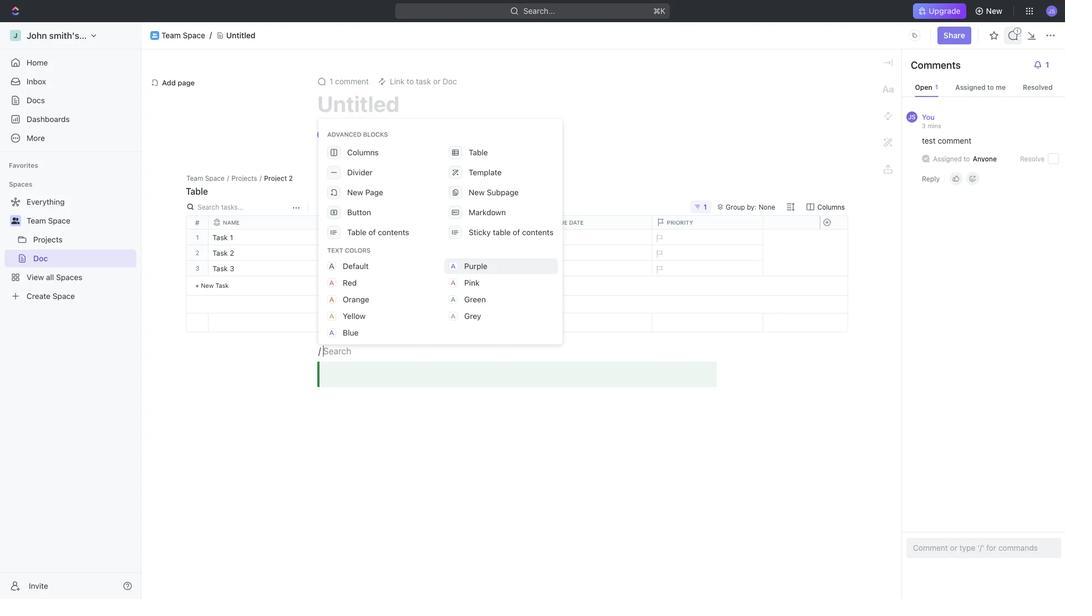 Task type: describe. For each thing, give the bounding box(es) containing it.
row group containing 1 2 3
[[186, 230, 209, 296]]

purple
[[465, 262, 488, 271]]

#
[[195, 219, 199, 226]]

press space to select this row. row containing 2
[[186, 245, 209, 261]]

2 of from the left
[[513, 228, 520, 237]]

blue
[[343, 328, 359, 337]]

resolved
[[1023, 83, 1053, 91]]

upgrade
[[929, 6, 961, 16]]

do
[[448, 266, 457, 273]]

page
[[366, 188, 383, 197]]

set priority element for task 3
[[651, 261, 668, 278]]

user group image
[[152, 33, 158, 38]]

formatting
[[327, 127, 368, 134]]

reply
[[922, 175, 940, 183]]

1 2 3
[[196, 234, 200, 272]]

team for "team space" link related to user group image
[[27, 216, 46, 225]]

new for new page
[[347, 188, 363, 197]]

to for assigned to
[[964, 155, 971, 163]]

colors for text colors
[[345, 247, 371, 254]]

docs link
[[4, 92, 137, 109]]

press space to select this row. row containing 1
[[186, 230, 209, 245]]

page
[[178, 79, 195, 87]]

yellow
[[343, 312, 366, 321]]

assigned to me
[[956, 83, 1006, 91]]

search
[[198, 203, 219, 211]]

new for new
[[987, 6, 1003, 16]]

search tasks...
[[198, 203, 244, 211]]

open
[[915, 83, 933, 91]]

2 for task 2
[[230, 249, 234, 257]]

team space for user group image
[[27, 216, 70, 225]]

to do cell
[[431, 261, 542, 276]]

in progress cell
[[431, 230, 542, 245]]

favorites button
[[4, 159, 43, 172]]

projects
[[232, 174, 257, 182]]

3 for you 3 mins
[[922, 122, 926, 129]]

3 for task 3
[[230, 264, 234, 273]]

js
[[909, 113, 916, 121]]

space for "team space" link for user group icon
[[183, 31, 205, 40]]

dashboards
[[27, 115, 70, 124]]

1 inside press space to select this row. row
[[230, 233, 233, 242]]

to do
[[437, 266, 457, 273]]

team space / projects / project 2 table
[[186, 174, 293, 197]]

1 for 1 2 3
[[196, 234, 199, 241]]

new subpage
[[469, 188, 519, 197]]

upgrade link
[[914, 3, 967, 19]]

task 2
[[213, 249, 234, 257]]

john smith
[[324, 233, 358, 242]]

spaces
[[9, 180, 32, 188]]

space inside team space / projects / project 2 table
[[205, 174, 225, 182]]

orange
[[343, 295, 369, 304]]

columns
[[347, 148, 379, 157]]

set priority element for task 1
[[651, 230, 668, 247]]

in
[[437, 234, 444, 242]]

1 vertical spatial untitled
[[317, 91, 400, 117]]

default
[[343, 262, 369, 271]]

last
[[356, 130, 371, 139]]

set priority image for 1
[[651, 230, 668, 247]]

comments
[[911, 59, 961, 71]]

2 horizontal spatial /
[[319, 346, 321, 357]]

press space to select this row. row containing 3
[[186, 261, 209, 276]]

user group image
[[11, 218, 20, 224]]

team space link for user group icon
[[162, 31, 205, 40]]

press space to select this row. row containing task 1
[[209, 230, 764, 247]]

smith
[[340, 233, 358, 242]]

you
[[922, 113, 935, 121]]

text
[[327, 247, 343, 254]]

resolve
[[1021, 155, 1045, 163]]

comment for 1 comment
[[335, 77, 369, 86]]

dashboards link
[[4, 110, 137, 128]]

background
[[327, 345, 371, 352]]

home
[[27, 58, 48, 67]]

1 for 1 comment
[[330, 77, 333, 86]]

row inside "grid"
[[209, 216, 764, 229]]

0 horizontal spatial 3
[[196, 265, 200, 272]]

1 of from the left
[[369, 228, 376, 237]]

red
[[343, 278, 357, 287]]

advanced blocks
[[327, 131, 388, 138]]



Task type: locate. For each thing, give the bounding box(es) containing it.
2 left task 2
[[196, 249, 199, 256]]

⌘k
[[654, 6, 666, 16]]

new inside "grid"
[[201, 282, 214, 289]]

to inside cell
[[437, 266, 446, 273]]

to for assigned to me
[[988, 83, 994, 91]]

cell
[[542, 230, 653, 245], [320, 245, 431, 260], [431, 245, 542, 260], [542, 245, 653, 260], [320, 261, 431, 276], [542, 261, 653, 276]]

0 horizontal spatial team space
[[27, 216, 70, 225]]

text colors
[[327, 247, 371, 254]]

comment up formatting
[[335, 77, 369, 86]]

advanced
[[327, 131, 362, 138]]

new task
[[201, 282, 229, 289]]

2
[[289, 174, 293, 182], [230, 249, 234, 257], [196, 249, 199, 256]]

comment
[[335, 77, 369, 86], [938, 136, 972, 145]]

updated:
[[373, 130, 406, 139]]

home link
[[4, 54, 137, 72]]

task 1
[[213, 233, 233, 242]]

row
[[209, 216, 764, 229]]

0 horizontal spatial 2
[[196, 249, 199, 256]]

2 vertical spatial space
[[48, 216, 70, 225]]

1
[[330, 77, 333, 86], [230, 233, 233, 242], [196, 234, 199, 241]]

assigned down test comment
[[934, 155, 962, 163]]

team space inside sidebar 'navigation'
[[27, 216, 70, 225]]

0 vertical spatial colors
[[345, 247, 371, 254]]

john smith cell
[[320, 230, 431, 245]]

3 left task 3
[[196, 265, 200, 272]]

new left page
[[347, 188, 363, 197]]

1 vertical spatial space
[[205, 174, 225, 182]]

team right user group image
[[27, 216, 46, 225]]

team space right user group image
[[27, 216, 70, 225]]

task down task 1
[[213, 249, 228, 257]]

colors down the smith
[[345, 247, 371, 254]]

new for new task
[[201, 282, 214, 289]]

sticky table of contents
[[469, 228, 554, 237]]

table inside team space / projects / project 2 table
[[186, 186, 208, 197]]

contents
[[378, 228, 409, 237], [522, 228, 554, 237]]

assigned for assigned to
[[934, 155, 962, 163]]

1 horizontal spatial comment
[[938, 136, 972, 145]]

sidebar navigation
[[0, 22, 142, 599]]

table for table of contents
[[347, 228, 367, 237]]

2 vertical spatial team
[[27, 216, 46, 225]]

you 3 mins
[[922, 113, 942, 129]]

1 horizontal spatial of
[[513, 228, 520, 237]]

in progress
[[437, 234, 479, 242]]

1 set priority image from the top
[[651, 230, 668, 247]]

/ left background
[[319, 346, 321, 357]]

3 inside press space to select this row. row
[[230, 264, 234, 273]]

/
[[227, 174, 229, 182], [260, 174, 262, 182], [319, 346, 321, 357]]

1 vertical spatial assigned
[[934, 155, 962, 163]]

table up the text colors
[[347, 228, 367, 237]]

colors
[[345, 247, 371, 254], [373, 345, 399, 352]]

set priority image
[[651, 261, 668, 278]]

0 vertical spatial table
[[469, 148, 488, 157]]

docs
[[27, 96, 45, 105]]

green
[[465, 295, 486, 304]]

1 horizontal spatial to
[[964, 155, 971, 163]]

table up search
[[186, 186, 208, 197]]

2 inside 1 2 3
[[196, 249, 199, 256]]

2 contents from the left
[[522, 228, 554, 237]]

team right user group icon
[[162, 31, 181, 40]]

/ left project
[[260, 174, 262, 182]]

team inside team space / projects / project 2 table
[[186, 174, 203, 182]]

0 horizontal spatial to
[[437, 266, 446, 273]]

2 up task 3
[[230, 249, 234, 257]]

2 horizontal spatial table
[[469, 148, 488, 157]]

team
[[162, 31, 181, 40], [186, 174, 203, 182], [27, 216, 46, 225]]

new down template
[[469, 188, 485, 197]]

1 horizontal spatial 2
[[230, 249, 234, 257]]

task for task 1
[[213, 233, 228, 242]]

project
[[264, 174, 287, 182]]

sticky
[[469, 228, 491, 237]]

assigned for assigned to me
[[956, 83, 986, 91]]

to left the do
[[437, 266, 446, 273]]

favorites
[[9, 162, 38, 169]]

1 vertical spatial team space link
[[27, 212, 134, 230]]

to left me
[[988, 83, 994, 91]]

0 horizontal spatial team space link
[[27, 212, 134, 230]]

task for task 2
[[213, 249, 228, 257]]

team space link for user group image
[[27, 212, 134, 230]]

2 horizontal spatial 1
[[330, 77, 333, 86]]

space for "team space" link related to user group image
[[48, 216, 70, 225]]

of right the smith
[[369, 228, 376, 237]]

3 set priority element from the top
[[651, 261, 668, 278]]

1 comment
[[330, 77, 369, 86]]

set priority element for task 2
[[651, 246, 668, 263]]

2 vertical spatial to
[[437, 266, 446, 273]]

1 set priority element from the top
[[651, 230, 668, 247]]

pink
[[465, 278, 480, 287]]

press space to select this row. row
[[186, 230, 209, 245], [209, 230, 764, 247], [186, 245, 209, 261], [209, 245, 764, 263], [186, 261, 209, 276], [209, 261, 764, 278], [209, 314, 764, 332]]

inbox
[[27, 77, 46, 86]]

assigned
[[956, 83, 986, 91], [934, 155, 962, 163]]

0 vertical spatial team
[[162, 31, 181, 40]]

team space right user group icon
[[162, 31, 205, 40]]

1 horizontal spatial team
[[162, 31, 181, 40]]

1 vertical spatial team
[[186, 174, 203, 182]]

2 horizontal spatial team
[[186, 174, 203, 182]]

invite
[[29, 582, 48, 591]]

test
[[922, 136, 936, 145]]

3
[[922, 122, 926, 129], [230, 264, 234, 273], [196, 265, 200, 272]]

table up template
[[469, 148, 488, 157]]

new button
[[971, 2, 1010, 20]]

space right user group image
[[48, 216, 70, 225]]

space up search tasks...
[[205, 174, 225, 182]]

tasks...
[[221, 203, 244, 211]]

table
[[493, 228, 511, 237]]

space right user group icon
[[183, 31, 205, 40]]

press space to select this row. row containing task 3
[[209, 261, 764, 278]]

team inside sidebar 'navigation'
[[27, 216, 46, 225]]

contents right table
[[522, 228, 554, 237]]

0 horizontal spatial of
[[369, 228, 376, 237]]

0 horizontal spatial contents
[[378, 228, 409, 237]]

inbox link
[[4, 73, 137, 90]]

colors for background colors
[[373, 345, 399, 352]]

grey
[[465, 312, 481, 321]]

1 horizontal spatial /
[[260, 174, 262, 182]]

task down task 3
[[216, 282, 229, 289]]

/ left projects
[[227, 174, 229, 182]]

task 3
[[213, 264, 234, 273]]

0 horizontal spatial untitled
[[226, 31, 256, 40]]

0 vertical spatial to
[[988, 83, 994, 91]]

mins
[[928, 122, 942, 129]]

team up search
[[186, 174, 203, 182]]

assigned to
[[934, 155, 971, 163]]

1 horizontal spatial team space link
[[162, 31, 205, 40]]

2 for 1 2 3
[[196, 249, 199, 256]]

task
[[213, 233, 228, 242], [213, 249, 228, 257], [213, 264, 228, 273], [216, 282, 229, 289]]

0 horizontal spatial comment
[[335, 77, 369, 86]]

comment up assigned to on the top
[[938, 136, 972, 145]]

press space to select this row. row containing task 2
[[209, 245, 764, 263]]

0 vertical spatial untitled
[[226, 31, 256, 40]]

team space for user group icon
[[162, 31, 205, 40]]

button
[[347, 208, 371, 217]]

set priority image
[[651, 230, 668, 247], [651, 246, 668, 263]]

1 horizontal spatial untitled
[[317, 91, 400, 117]]

template
[[469, 168, 502, 177]]

0 horizontal spatial 1
[[196, 234, 199, 241]]

contents down page
[[378, 228, 409, 237]]

untitled
[[226, 31, 256, 40], [317, 91, 400, 117]]

2 set priority image from the top
[[651, 246, 668, 263]]

1 vertical spatial colors
[[373, 345, 399, 352]]

test comment
[[922, 136, 972, 145]]

2 vertical spatial table
[[347, 228, 367, 237]]

1 horizontal spatial contents
[[522, 228, 554, 237]]

last updated:
[[356, 130, 406, 139]]

progress
[[445, 234, 479, 242]]

team space
[[162, 31, 205, 40], [27, 216, 70, 225]]

colors right background
[[373, 345, 399, 352]]

divider
[[347, 168, 373, 177]]

2 right project
[[289, 174, 293, 182]]

3 down task 2
[[230, 264, 234, 273]]

3 inside 'you 3 mins'
[[922, 122, 926, 129]]

markdown
[[469, 208, 506, 217]]

2 horizontal spatial to
[[988, 83, 994, 91]]

comment for test comment
[[938, 136, 972, 145]]

0 vertical spatial assigned
[[956, 83, 986, 91]]

2 horizontal spatial 3
[[922, 122, 926, 129]]

1 up formatting
[[330, 77, 333, 86]]

search...
[[524, 6, 555, 16]]

assigned left me
[[956, 83, 986, 91]]

of right table
[[513, 228, 520, 237]]

grid
[[186, 216, 850, 332]]

background colors
[[327, 345, 399, 352]]

blocks
[[363, 131, 388, 138]]

1 inside 1 2 3
[[196, 234, 199, 241]]

0 vertical spatial space
[[183, 31, 205, 40]]

share
[[944, 31, 966, 40]]

1 vertical spatial team space
[[27, 216, 70, 225]]

new
[[987, 6, 1003, 16], [347, 188, 363, 197], [469, 188, 485, 197], [201, 282, 214, 289]]

0 horizontal spatial table
[[186, 186, 208, 197]]

task for task 3
[[213, 264, 228, 273]]

to down test comment
[[964, 155, 971, 163]]

1 vertical spatial to
[[964, 155, 971, 163]]

1 down #
[[196, 234, 199, 241]]

1 horizontal spatial 1
[[230, 233, 233, 242]]

2 set priority element from the top
[[651, 246, 668, 263]]

1 up task 2
[[230, 233, 233, 242]]

row group
[[186, 230, 209, 296], [209, 230, 764, 313], [820, 230, 848, 296], [820, 314, 848, 332]]

2 inside team space / projects / project 2 table
[[289, 174, 293, 182]]

0 vertical spatial team space link
[[162, 31, 205, 40]]

new right upgrade at the top
[[987, 6, 1003, 16]]

team for "team space" link for user group icon
[[162, 31, 181, 40]]

task up task 2
[[213, 233, 228, 242]]

new page
[[347, 188, 383, 197]]

task down task 2
[[213, 264, 228, 273]]

0 horizontal spatial /
[[227, 174, 229, 182]]

me
[[996, 83, 1006, 91]]

1 horizontal spatial table
[[347, 228, 367, 237]]

subpage
[[487, 188, 519, 197]]

1 vertical spatial table
[[186, 186, 208, 197]]

add page
[[162, 79, 195, 87]]

3 down you
[[922, 122, 926, 129]]

new for new subpage
[[469, 188, 485, 197]]

1 horizontal spatial colors
[[373, 345, 399, 352]]

table for table
[[469, 148, 488, 157]]

space
[[183, 31, 205, 40], [205, 174, 225, 182], [48, 216, 70, 225]]

2 horizontal spatial 2
[[289, 174, 293, 182]]

1 horizontal spatial team space
[[162, 31, 205, 40]]

1 horizontal spatial 3
[[230, 264, 234, 273]]

set priority element
[[651, 230, 668, 247], [651, 246, 668, 263], [651, 261, 668, 278]]

set priority image for 2
[[651, 246, 668, 263]]

space inside sidebar 'navigation'
[[48, 216, 70, 225]]

0 horizontal spatial team
[[27, 216, 46, 225]]

add
[[162, 79, 176, 87]]

0 vertical spatial team space
[[162, 31, 205, 40]]

0 vertical spatial comment
[[335, 77, 369, 86]]

1 contents from the left
[[378, 228, 409, 237]]

grid containing task 1
[[186, 216, 850, 332]]

0 horizontal spatial colors
[[345, 247, 371, 254]]

row group containing task 1
[[209, 230, 764, 313]]

new down task 3
[[201, 282, 214, 289]]

table of contents
[[347, 228, 409, 237]]

Search tasks... text field
[[198, 199, 290, 215]]

to
[[988, 83, 994, 91], [964, 155, 971, 163], [437, 266, 446, 273]]

1 vertical spatial comment
[[938, 136, 972, 145]]

new inside button
[[987, 6, 1003, 16]]

john
[[324, 233, 338, 242]]



Task type: vqa. For each thing, say whether or not it's contained in the screenshot.
invite user icon
no



